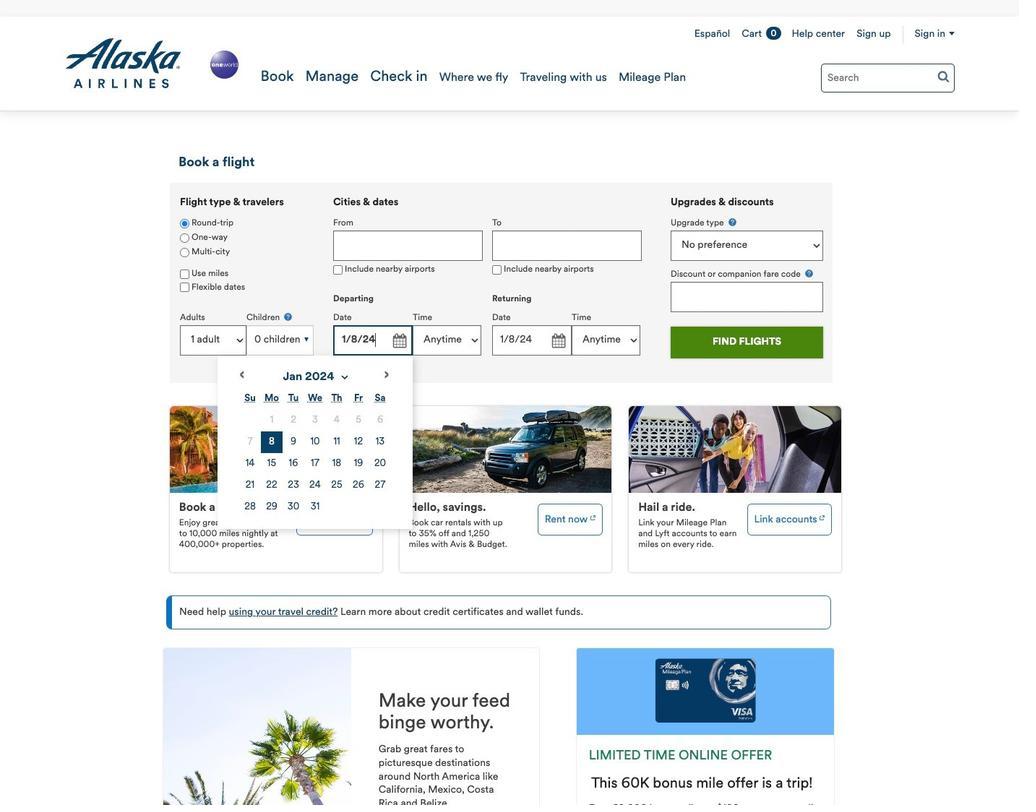 Task type: locate. For each thing, give the bounding box(es) containing it.
header nav bar navigation
[[0, 17, 1020, 111]]

  checkbox
[[180, 269, 189, 279]]

Search text field
[[822, 64, 955, 93]]

0 vertical spatial   radio
[[180, 219, 189, 228]]

None checkbox
[[493, 265, 502, 275], [180, 283, 189, 292], [493, 265, 502, 275], [180, 283, 189, 292]]

None checkbox
[[333, 265, 343, 275]]

photo of a hotel with a swimming pool and palm trees image
[[170, 407, 382, 493]]

book rides image
[[820, 511, 825, 523]]

grid
[[239, 388, 391, 518]]

option group
[[180, 217, 314, 260]]

search button image
[[938, 70, 950, 82]]

5 row from the top
[[239, 497, 391, 518]]

1 vertical spatial   radio
[[180, 233, 189, 243]]

some kids opening a door image
[[629, 407, 842, 493]]

2   radio from the top
[[180, 233, 189, 243]]

row
[[239, 410, 391, 432], [239, 432, 391, 453], [239, 453, 391, 475], [239, 475, 391, 497], [239, 497, 391, 518]]

  radio
[[180, 219, 189, 228], [180, 233, 189, 243]]

cell
[[261, 410, 283, 432], [283, 410, 304, 432], [304, 410, 326, 432], [326, 410, 348, 432], [348, 410, 370, 432], [370, 410, 391, 432], [239, 432, 261, 453], [261, 432, 283, 453], [283, 432, 304, 453], [304, 432, 326, 453], [326, 432, 348, 453], [348, 432, 370, 453], [370, 432, 391, 453], [239, 453, 261, 475], [261, 453, 283, 475], [283, 453, 304, 475], [304, 453, 326, 475], [326, 453, 348, 475], [348, 453, 370, 475], [370, 453, 391, 475], [239, 475, 261, 497], [261, 475, 283, 497], [283, 475, 304, 497], [304, 475, 326, 497], [326, 475, 348, 497], [348, 475, 370, 497], [370, 475, 391, 497], [239, 497, 261, 518], [261, 497, 283, 518], [283, 497, 304, 518], [304, 497, 326, 518]]

group
[[170, 183, 323, 375], [218, 197, 652, 529], [671, 217, 824, 312]]

alaska airlines logo image
[[64, 38, 182, 89]]

1   radio from the top
[[180, 219, 189, 228]]

None submit
[[671, 327, 824, 359]]

oneworld logo image
[[208, 48, 241, 82]]

None text field
[[333, 231, 483, 261], [493, 231, 642, 261], [671, 282, 824, 312], [333, 325, 413, 356], [493, 325, 572, 356], [333, 231, 483, 261], [493, 231, 642, 261], [671, 282, 824, 312], [333, 325, 413, 356], [493, 325, 572, 356]]

photo of an suv driving towards a mountain image
[[400, 407, 612, 493]]



Task type: describe. For each thing, give the bounding box(es) containing it.
4 row from the top
[[239, 475, 391, 497]]

open datepicker image
[[548, 331, 568, 351]]

  radio
[[180, 248, 189, 257]]

2 row from the top
[[239, 432, 391, 453]]

rent now image
[[591, 511, 596, 523]]

1 row from the top
[[239, 410, 391, 432]]

3 row from the top
[[239, 453, 391, 475]]

open datepicker image
[[389, 331, 409, 351]]



Task type: vqa. For each thing, say whether or not it's contained in the screenshot.
topmost Open datepicker icon
no



